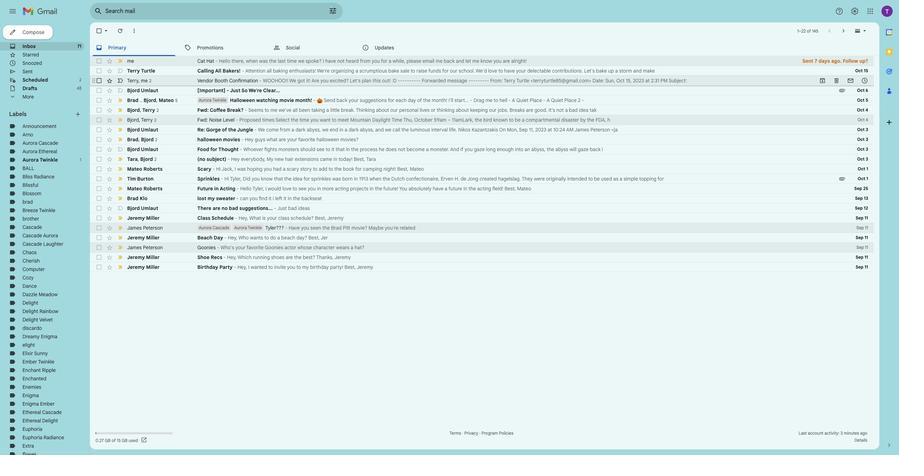 Task type: describe. For each thing, give the bounding box(es) containing it.
footer containing terms
[[90, 431, 874, 445]]

row containing brad klo
[[90, 194, 874, 204]]

tyler???
[[265, 225, 284, 231]]

aurora inside aurora twinkle halloween watching movie month!
[[199, 98, 212, 103]]

for right book
[[355, 166, 362, 172]]

a left hat?
[[351, 245, 353, 251]]

1 vertical spatial idea
[[293, 176, 302, 182]]

1 horizontal spatial from
[[360, 58, 371, 64]]

extra link
[[22, 444, 34, 450]]

0 vertical spatial tyler,
[[230, 176, 242, 182]]

a right become
[[426, 146, 429, 153]]

a down meet
[[345, 127, 347, 133]]

1 horizontal spatial i
[[602, 146, 603, 153]]

10:24
[[553, 127, 565, 133]]

you right invite
[[287, 264, 295, 271]]

your up break.
[[349, 97, 359, 104]]

sep 25
[[854, 186, 868, 191]]

10 row from the top
[[90, 145, 874, 155]]

enigma for enigma ember
[[22, 401, 39, 408]]

to up mon,
[[509, 117, 514, 123]]

in down de
[[463, 186, 467, 192]]

0 vertical spatial enigma
[[41, 334, 57, 340]]

best?
[[303, 255, 315, 261]]

:d
[[392, 78, 397, 84]]

2 inside the labels navigation
[[79, 77, 81, 83]]

the left best?
[[294, 255, 302, 261]]

tab list containing primary
[[90, 39, 879, 56]]

i left wanted
[[248, 264, 249, 271]]

aurora up aurora twinkle "link"
[[22, 149, 37, 155]]

day
[[408, 97, 416, 104]]

your down the 'who'
[[236, 245, 245, 251]]

1 horizontal spatial bad
[[288, 205, 297, 212]]

0 vertical spatial peterson
[[590, 127, 610, 133]]

2 horizontal spatial we
[[385, 127, 391, 133]]

cozy
[[22, 275, 34, 281]]

food for thought - whoever fights monsters should see to it that in the process he does not become a monster. and if you gaze long enough into an abyss, the abyss will gaze back i
[[197, 146, 603, 153]]

breeze twinkle
[[22, 208, 55, 214]]

dreamy enigma
[[22, 334, 57, 340]]

4 oct 3 from the top
[[857, 157, 868, 162]]

0 vertical spatial oct 4
[[857, 107, 868, 113]]

1913
[[359, 176, 368, 182]]

16 row from the top
[[90, 204, 874, 214]]

mateo up confectionaire,
[[410, 166, 424, 172]]

bjord umlaut for [important] - just so we're clear...
[[127, 87, 158, 94]]

you right can
[[250, 196, 258, 202]]

meadow
[[39, 292, 58, 298]]

tim burton
[[127, 176, 154, 182]]

forwarded
[[422, 78, 446, 84]]

miller for beach day
[[146, 235, 160, 241]]

4 miller from the top
[[146, 264, 160, 271]]

the left future! at the top
[[375, 186, 382, 192]]

1 vertical spatial know
[[261, 176, 273, 182]]

aurora up the 'who'
[[234, 225, 247, 231]]

support image
[[835, 7, 844, 15]]

future
[[197, 186, 213, 192]]

2 james peterson from the top
[[127, 245, 163, 251]]

for left each
[[388, 97, 394, 104]]

9 row from the top
[[90, 135, 874, 145]]

enemies
[[22, 385, 41, 391]]

to up from:
[[498, 68, 503, 74]]

mateo up the brad klo
[[127, 186, 142, 192]]

oct 5
[[857, 98, 868, 103]]

for down story
[[304, 176, 310, 182]]

chaos link
[[22, 250, 37, 256]]

1 horizontal spatial time
[[299, 117, 309, 123]]

2 inside terry , me 2
[[149, 78, 151, 83]]

aurora up ball link
[[22, 157, 39, 163]]

1 horizontal spatial we
[[322, 127, 328, 133]]

euphoria radiance
[[22, 435, 64, 441]]

cherish
[[22, 258, 40, 264]]

0 vertical spatial when
[[246, 58, 258, 64]]

or
[[431, 107, 435, 113]]

sent for sent 7 days ago. follow up?
[[802, 58, 813, 64]]

up
[[608, 68, 614, 74]]

aurora cascade link
[[22, 140, 58, 146]]

the left last
[[269, 58, 277, 64]]

2 inside tara , bjord 2
[[154, 157, 157, 162]]

1 horizontal spatial 2023
[[633, 78, 644, 84]]

0 vertical spatial we're
[[317, 68, 330, 74]]

did
[[243, 176, 250, 182]]

1 bjord , terry 2 from the top
[[127, 107, 159, 113]]

0 horizontal spatial was
[[237, 166, 246, 172]]

guys
[[255, 137, 265, 143]]

umlaut for [important] - just so we're clear...
[[141, 87, 158, 94]]

recs
[[211, 255, 222, 261]]

euphoria link
[[22, 427, 42, 433]]

2:31
[[651, 78, 659, 84]]

1 vertical spatial just
[[277, 205, 287, 212]]

0 horizontal spatial we
[[258, 127, 265, 133]]

noise
[[209, 117, 222, 123]]

main menu image
[[8, 7, 17, 15]]

of right day
[[417, 97, 422, 104]]

2 vertical spatial back
[[590, 146, 601, 153]]

1 dark from the left
[[295, 127, 305, 133]]

0 vertical spatial be
[[515, 117, 521, 123]]

we've
[[279, 107, 291, 113]]

in right projects
[[370, 186, 374, 192]]

1 horizontal spatial back
[[444, 58, 455, 64]]

hi for hi jack, i was hoping you had a scary story to add to the book for camping night! best, mateo
[[216, 166, 221, 172]]

class
[[197, 215, 210, 222]]

more button
[[0, 93, 84, 101]]

coffee
[[210, 107, 226, 113]]

miller for shoe recs
[[146, 255, 160, 261]]

in right left
[[288, 196, 292, 202]]

in left acting
[[214, 186, 219, 192]]

inbox
[[22, 43, 36, 50]]

are left the no
[[213, 205, 220, 212]]

the down 'movies?'
[[351, 146, 359, 153]]

you up from:
[[493, 58, 502, 64]]

attention
[[245, 68, 265, 74]]

hat?
[[355, 245, 364, 251]]

4 row from the top
[[90, 86, 874, 96]]

1 horizontal spatial and
[[456, 58, 464, 64]]

rainbow
[[39, 309, 58, 315]]

0 horizontal spatial have
[[325, 58, 336, 64]]

are left "good."
[[526, 107, 533, 113]]

1 vertical spatial let's
[[350, 78, 361, 84]]

privacy link
[[464, 431, 478, 437]]

the up movies
[[228, 127, 236, 133]]

terry up terry , me 2
[[127, 68, 140, 74]]

schedule?
[[291, 215, 314, 222]]

cascade laughter
[[22, 241, 63, 248]]

1 horizontal spatial let's
[[584, 68, 595, 74]]

thought
[[218, 146, 239, 153]]

ethereal delight
[[22, 418, 58, 425]]

0 vertical spatial ember
[[22, 359, 37, 366]]

2 bjord , terry 2 from the top
[[127, 117, 156, 123]]

discardo link
[[22, 326, 42, 332]]

tab list right 12
[[879, 22, 899, 431]]

hey for hey everybody, my new hair extensions came in today! best, tara
[[231, 156, 240, 163]]

cascade up the aurora ethereal link
[[39, 140, 58, 146]]

contributions.
[[552, 68, 583, 74]]

1 vertical spatial back
[[337, 97, 347, 104]]

8 row from the top
[[90, 125, 874, 135]]

to right intended
[[588, 176, 593, 182]]

wants
[[250, 235, 263, 241]]

0 horizontal spatial bad
[[229, 205, 238, 212]]

acting
[[220, 186, 235, 192]]

you right 'are' at the left of the page
[[320, 78, 329, 84]]

radiance for bliss radiance
[[34, 174, 54, 180]]

aurora down class
[[199, 225, 212, 231]]

row containing terry turtle
[[90, 66, 874, 76]]

0 horizontal spatial love
[[282, 186, 291, 192]]

1 horizontal spatial turtle
[[516, 78, 529, 84]]

brad .. bjord , mateo 5
[[127, 97, 178, 103]]

aurora up laughter
[[43, 233, 58, 239]]

0 horizontal spatial favorite
[[247, 245, 264, 251]]

2 goonies from the left
[[265, 245, 283, 251]]

radiance for euphoria radiance
[[44, 435, 64, 441]]

2 vertical spatial james
[[127, 245, 142, 251]]

good.
[[534, 107, 547, 113]]

a down the heard
[[355, 68, 358, 74]]

2 vertical spatial was
[[332, 176, 341, 182]]

bliss
[[22, 174, 33, 180]]

to right sale
[[411, 68, 415, 74]]

enthusiasts!
[[289, 68, 316, 74]]

hey, for hey, what is your class schedule? best, jeremy
[[239, 215, 248, 222]]

best, down 'hagelslag.'
[[505, 186, 516, 192]]

brad , bjord 2
[[127, 136, 157, 143]]

2 horizontal spatial and
[[633, 68, 642, 74]]

thanks,
[[316, 255, 334, 261]]

1 horizontal spatial ember
[[40, 401, 55, 408]]

1 vertical spatial my
[[302, 264, 309, 271]]

search mail image
[[92, 5, 105, 18]]

2 gb from the left
[[122, 438, 127, 444]]

twinkle inside aurora twinkle halloween watching movie month!
[[212, 98, 226, 103]]

1 bake from the left
[[388, 68, 399, 74]]

roberts for future in acting - hello tyler, i would love to see you in more acting projects in the future! you absolutely have a future in the acting field! best, mateo
[[143, 186, 163, 192]]

dance link
[[22, 283, 37, 290]]

1 horizontal spatial we
[[289, 78, 296, 84]]

hey, for hey, who wants to do a beach day? best, jer
[[228, 235, 237, 241]]

last
[[799, 431, 807, 437]]

hey for hey guys what are your favorite halloween movies?
[[245, 137, 254, 143]]

mateo roberts for future in acting
[[127, 186, 163, 192]]

date:
[[593, 78, 604, 84]]

0 horizontal spatial just
[[230, 87, 240, 94]]

1 horizontal spatial used
[[601, 176, 612, 182]]

to down "scary"
[[293, 186, 297, 192]]

1 horizontal spatial abyss,
[[360, 127, 374, 133]]

your down alright!
[[516, 68, 526, 74]]

0 vertical spatial know
[[481, 58, 492, 64]]

what
[[249, 215, 261, 222]]

0 vertical spatial turtle
[[141, 68, 155, 74]]

cascade up 'ethereal delight'
[[42, 410, 62, 416]]

1 james peterson from the top
[[127, 225, 163, 231]]

to left hell
[[494, 97, 498, 104]]

0 horizontal spatial we
[[298, 58, 304, 64]]

are right what
[[279, 137, 286, 143]]

enough
[[497, 146, 514, 153]]

re: gorge of the jungle - we come from a dark abyss, we end in a dark abyss, and we call the luminous interval life. nikos kazantzakis on mon, sep 11, 2023 at 10:24 am james peterson <ja
[[197, 127, 618, 133]]

1 vertical spatial all
[[293, 107, 298, 113]]

i right jack,
[[235, 166, 236, 172]]

1 vertical spatial aurora twinkle
[[234, 225, 262, 231]]

the left bird
[[475, 117, 482, 123]]

of for 15
[[112, 438, 116, 444]]

has attachment image
[[839, 176, 846, 183]]

2 vertical spatial peterson
[[143, 245, 163, 251]]

14 row from the top
[[90, 184, 874, 194]]

1 horizontal spatial tara
[[366, 156, 376, 163]]

0 horizontal spatial our
[[390, 107, 398, 113]]

0 vertical spatial hello
[[219, 58, 230, 64]]

fights
[[264, 146, 277, 153]]

jobs.
[[498, 107, 508, 113]]

bjord umlaut for food for thought
[[127, 146, 158, 153]]

umlaut for there are no bad suggestions...
[[141, 205, 158, 212]]

2 vertical spatial and
[[375, 127, 384, 133]]

2 bake from the left
[[596, 68, 607, 74]]

the up jer
[[322, 225, 330, 231]]

beach
[[197, 235, 212, 241]]

activity:
[[825, 431, 839, 437]]

to up came
[[326, 146, 330, 153]]

1 horizontal spatial be
[[594, 176, 600, 182]]

1 horizontal spatial idea
[[579, 107, 588, 113]]

cascade inside 'row'
[[213, 225, 229, 231]]

you down schedule?
[[301, 225, 309, 231]]

0 horizontal spatial not
[[337, 58, 345, 64]]

2 acting from the left
[[477, 186, 491, 192]]

for up "subject)"
[[210, 146, 217, 153]]

the right call at the left top
[[401, 127, 409, 133]]

1 a from the left
[[512, 97, 515, 104]]

to right invite
[[296, 264, 301, 271]]

jeremy miller for beach day
[[127, 235, 160, 241]]

3 inside 'last account activity: 3 minutes ago details'
[[841, 431, 843, 437]]

shoes
[[271, 255, 284, 261]]

cascade down cascade link
[[22, 233, 42, 239]]

to left add
[[313, 166, 317, 172]]

22 row from the top
[[90, 263, 874, 273]]

1 acting from the left
[[335, 186, 349, 192]]

me down terry turtle at the top
[[141, 77, 148, 84]]

me right let
[[472, 58, 479, 64]]

2 oct 3 from the top
[[857, 137, 868, 142]]

ember twinkle
[[22, 359, 54, 366]]

12 row from the top
[[90, 164, 874, 174]]

the left abyss
[[547, 146, 554, 153]]

0.27
[[96, 438, 104, 444]]

hey, for hey, i wanted to invite you to my birthday party! best, jeremy
[[237, 264, 247, 271]]

you up 'scrumptious'
[[372, 58, 380, 64]]

2 horizontal spatial our
[[489, 107, 497, 113]]

0 horizontal spatial i
[[273, 196, 274, 202]]

me left the we've
[[270, 107, 277, 113]]

the left book
[[334, 166, 342, 172]]

2 vertical spatial not
[[398, 146, 405, 153]]

roberts for scary - hi jack, i was hoping you had a scary story to add to the book for camping night! best, mateo
[[143, 166, 163, 172]]

5 inside brad .. bjord , mateo 5
[[175, 98, 178, 103]]

best, down process
[[354, 156, 365, 163]]

the down night!
[[383, 176, 390, 182]]

2 dark from the left
[[349, 127, 359, 133]]

do
[[270, 235, 276, 241]]

a left little
[[326, 107, 329, 113]]

to right add
[[329, 166, 333, 172]]

character
[[313, 245, 335, 251]]

1 vertical spatial oct 4
[[858, 117, 868, 123]]

in left more
[[317, 186, 321, 192]]

0 vertical spatial 4
[[866, 107, 868, 113]]

delight rainbow
[[22, 309, 58, 315]]

0 vertical spatial that
[[336, 146, 345, 153]]

3 oct 3 from the top
[[857, 147, 868, 152]]

you right if
[[465, 146, 473, 153]]

brad for brad , bjord 2
[[127, 136, 138, 143]]

movies?
[[340, 137, 359, 143]]

you up backseat
[[308, 186, 316, 192]]

euphoria for euphoria link
[[22, 427, 42, 433]]

main content containing primary
[[90, 22, 879, 450]]

brad left pitt
[[331, 225, 342, 231]]

class
[[278, 215, 289, 222]]

0 horizontal spatial that
[[274, 176, 283, 182]]

umlaut for re: gorge of the jungle
[[141, 127, 158, 133]]

this
[[373, 78, 381, 84]]

0 horizontal spatial time
[[287, 58, 297, 64]]

out!
[[382, 78, 391, 84]]

got
[[298, 78, 305, 84]]

1 horizontal spatial hello
[[240, 186, 251, 192]]

🎃 image
[[317, 98, 323, 104]]

4 jeremy miller from the top
[[127, 264, 160, 271]]

in left 1913
[[354, 176, 358, 182]]

gmail image
[[22, 4, 61, 18]]

0 vertical spatial all
[[267, 68, 272, 74]]

personal
[[399, 107, 418, 113]]

to right want
[[332, 117, 336, 123]]

hi for hi tyler, did you know that the idea for sprinkles was born in 1913 when the dutch confectionaire, erven h. de jong created hagelslag. they were originally intended to be used as a simple topping for
[[224, 176, 229, 182]]

1 horizontal spatial tyler,
[[253, 186, 264, 192]]

1 vertical spatial james
[[127, 225, 142, 231]]

1 vertical spatial we're
[[249, 87, 262, 94]]

scheduled
[[22, 77, 48, 83]]

abyss
[[555, 146, 568, 153]]

on
[[499, 127, 506, 133]]

cascade up "chaos" link
[[22, 241, 42, 248]]

0 vertical spatial ethereal
[[39, 149, 57, 155]]

h
[[607, 117, 610, 123]]

1 vertical spatial peterson
[[143, 225, 163, 231]]

fwd: for fwd: noise level - proposed times select the time you want to meet mountain daylight time thu, october 59am – 11amlark, the bird known to be a compartmental disaster by the fda, h
[[197, 117, 208, 123]]

you down taking on the top of the page
[[311, 117, 319, 123]]

it for to
[[332, 146, 334, 153]]

snoozed
[[22, 60, 42, 66]]

hoping
[[247, 166, 262, 172]]

delight down ethereal cascade link
[[42, 418, 58, 425]]

camping
[[363, 166, 382, 172]]

social tab
[[268, 39, 356, 56]]

19 row from the top
[[90, 233, 874, 243]]

scary - hi jack, i was hoping you had a scary story to add to the book for camping night! best, mateo
[[197, 166, 424, 172]]

school.
[[459, 68, 475, 74]]

i left would
[[265, 186, 267, 192]]

mateo right ..
[[159, 97, 174, 103]]

1 vertical spatial at
[[548, 127, 552, 133]]

twinkle for aurora twinkle "link"
[[40, 157, 58, 163]]

me right drag on the right top
[[486, 97, 492, 104]]

0 vertical spatial at
[[645, 78, 650, 84]]

row containing me
[[90, 56, 874, 66]]

2 gaze from the left
[[578, 146, 589, 153]]

ball link
[[22, 165, 34, 172]]

cascade down brother
[[22, 224, 42, 231]]

1 about from the left
[[376, 107, 389, 113]]

row containing tara
[[90, 155, 874, 164]]

21 row from the top
[[90, 253, 874, 263]]

a down breaks
[[522, 117, 525, 123]]

in right came
[[333, 156, 337, 163]]

terry down terry turtle at the top
[[127, 77, 138, 84]]

0 horizontal spatial abyss,
[[307, 127, 321, 133]]

ethereal for cascade
[[22, 410, 41, 416]]

bakers!
[[223, 68, 240, 74]]

the right by
[[587, 117, 594, 123]]

1 horizontal spatial have
[[433, 186, 443, 192]]

for right the topping
[[658, 176, 664, 182]]

best, up seen
[[315, 215, 326, 222]]

best, up dutch
[[397, 166, 409, 172]]

to left invite
[[268, 264, 273, 271]]

mateo up tim
[[127, 166, 142, 172]]

2 halloween from the left
[[317, 137, 339, 143]]

7 row from the top
[[90, 115, 874, 125]]

you left had on the left of page
[[264, 166, 272, 172]]

<terryturtle85@gmail.com>
[[531, 78, 591, 84]]

a right as
[[620, 176, 622, 182]]

sent 7 days ago. follow up?
[[802, 58, 868, 64]]

i right spoke? at the top
[[323, 58, 324, 64]]

monsters
[[278, 146, 299, 153]]

taking
[[311, 107, 325, 113]]

2 horizontal spatial abyss,
[[531, 146, 545, 153]]



Task type: locate. For each thing, give the bounding box(es) containing it.
1 horizontal spatial favorite
[[298, 137, 315, 143]]

aurora ethereal
[[22, 149, 57, 155]]

not up organizing
[[337, 58, 345, 64]]

there are no bad suggestions... - just bad ideas
[[197, 205, 310, 212]]

radiance up blissful link
[[34, 174, 54, 180]]

2 miller from the top
[[146, 235, 160, 241]]

fwd: up re:
[[197, 117, 208, 123]]

idea left tak on the right top
[[579, 107, 588, 113]]

elixir sunny
[[22, 351, 48, 357]]

2 a from the left
[[547, 97, 550, 104]]

i
[[323, 58, 324, 64], [235, 166, 236, 172], [265, 186, 267, 192], [248, 264, 249, 271]]

goonies down beach
[[197, 245, 216, 251]]

field!
[[492, 186, 503, 192]]

bjord umlaut down klo
[[127, 205, 158, 212]]

row
[[90, 56, 874, 66], [90, 66, 874, 76], [90, 76, 874, 86], [90, 86, 874, 96], [90, 96, 874, 105], [90, 105, 874, 115], [90, 115, 874, 125], [90, 125, 874, 135], [90, 135, 874, 145], [90, 145, 874, 155], [90, 155, 874, 164], [90, 164, 874, 174], [90, 174, 874, 184], [90, 184, 874, 194], [90, 194, 874, 204], [90, 204, 874, 214], [90, 214, 874, 223], [90, 223, 874, 233], [90, 233, 874, 243], [90, 243, 874, 253], [90, 253, 874, 263], [90, 263, 874, 273]]

announcement link
[[22, 123, 56, 130]]

the up ideas
[[293, 196, 300, 202]]

you're
[[385, 225, 399, 231]]

2 euphoria from the top
[[22, 435, 42, 441]]

2 umlaut from the top
[[141, 127, 158, 133]]

calling all bakers! - attention all baking enthusiasts! we're organizing a scrumptious bake sale to raise funds for our school. we'd love to have your delectable contributions. let's bake up a storm and make
[[197, 68, 655, 74]]

time right last
[[287, 58, 297, 64]]

used inside footer
[[129, 438, 138, 444]]

ago
[[860, 431, 867, 437]]

breeze
[[22, 208, 38, 214]]

of for the
[[222, 127, 227, 133]]

more image
[[131, 27, 138, 34]]

the down "scary"
[[284, 176, 292, 182]]

best, down seen
[[308, 235, 320, 241]]

jeremy miller for shoe recs
[[127, 255, 160, 261]]

0 horizontal spatial let's
[[350, 78, 361, 84]]

me right email
[[436, 58, 443, 64]]

brad for brad klo
[[127, 196, 138, 202]]

your up monsters
[[287, 137, 297, 143]]

advanced search options image
[[326, 4, 340, 18]]

i
[[602, 146, 603, 153], [273, 196, 274, 202]]

1 vertical spatial roberts
[[143, 186, 163, 192]]

sent for sent link
[[22, 68, 33, 75]]

promotions tab
[[179, 39, 267, 56]]

2 inside brad , bjord 2
[[155, 137, 157, 142]]

0 vertical spatial have
[[325, 58, 336, 64]]

back up break.
[[337, 97, 347, 104]]

0 vertical spatial 15
[[864, 68, 868, 73]]

0 horizontal spatial tyler,
[[230, 176, 242, 182]]

20 row from the top
[[90, 243, 874, 253]]

birthday party - hey, i wanted to invite you to my birthday party! best, jeremy
[[197, 264, 373, 271]]

None checkbox
[[96, 27, 103, 34], [96, 107, 103, 114], [96, 126, 103, 133], [96, 156, 103, 163], [96, 176, 103, 183], [96, 195, 103, 202], [96, 205, 103, 212], [96, 225, 103, 232], [96, 244, 103, 251], [96, 27, 103, 34], [96, 107, 103, 114], [96, 126, 103, 133], [96, 156, 103, 163], [96, 176, 103, 183], [96, 195, 103, 202], [96, 205, 103, 212], [96, 225, 103, 232], [96, 244, 103, 251]]

brad left ..
[[127, 97, 138, 103]]

hi left jack,
[[216, 166, 221, 172]]

left
[[275, 196, 282, 202]]

0 horizontal spatial we're
[[249, 87, 262, 94]]

ethereal cascade link
[[22, 410, 62, 416]]

1 vertical spatial hi
[[224, 176, 229, 182]]

0 horizontal spatial 5
[[175, 98, 178, 103]]

bjord umlaut up ..
[[127, 87, 158, 94]]

favorite
[[298, 137, 315, 143], [247, 245, 264, 251]]

idea down "scary"
[[293, 176, 302, 182]]

footer
[[90, 431, 874, 445]]

bjord umlaut for re: gorge of the jungle
[[127, 127, 158, 133]]

enchanted
[[22, 376, 46, 382]]

hey, down which at the left bottom of the page
[[237, 264, 247, 271]]

0 horizontal spatial be
[[515, 117, 521, 123]]

fwd: left coffee
[[197, 107, 209, 113]]

1 vertical spatial aurora cascade
[[199, 225, 229, 231]]

process
[[360, 146, 378, 153]]

mateo roberts down burton
[[127, 186, 163, 192]]

2 row from the top
[[90, 66, 874, 76]]

see up came
[[317, 146, 324, 153]]

1 vertical spatial from
[[280, 127, 290, 133]]

1 gaze from the left
[[474, 146, 485, 153]]

roberts down burton
[[143, 186, 163, 192]]

maybe
[[369, 225, 384, 231]]

0 vertical spatial was
[[259, 58, 268, 64]]

1 vertical spatial when
[[369, 176, 381, 182]]

0 vertical spatial euphoria
[[22, 427, 42, 433]]

place up "good."
[[530, 97, 542, 104]]

which
[[238, 255, 252, 261]]

3 miller from the top
[[146, 255, 160, 261]]

1 horizontal spatial ·
[[479, 431, 480, 437]]

you right did
[[252, 176, 260, 182]]

1 vertical spatial not
[[556, 107, 564, 113]]

snoozed link
[[22, 60, 42, 66]]

1 horizontal spatial was
[[259, 58, 268, 64]]

subject)
[[207, 156, 226, 163]]

miller
[[146, 215, 160, 222], [146, 235, 160, 241], [146, 255, 160, 261], [146, 264, 160, 271]]

1 horizontal spatial when
[[369, 176, 381, 182]]

have
[[289, 225, 300, 231]]

1 vertical spatial fwd:
[[197, 117, 208, 123]]

terry down brad .. bjord , mateo 5
[[142, 107, 155, 113]]

bjord umlaut for there are no bad suggestions...
[[127, 205, 158, 212]]

2 month! from the left
[[432, 97, 447, 104]]

1 vertical spatial 4
[[866, 117, 868, 123]]

backseat
[[302, 196, 322, 202]]

1 horizontal spatial aurora cascade
[[199, 225, 229, 231]]

radiance
[[34, 174, 54, 180], [44, 435, 64, 441]]

movie?
[[352, 225, 367, 231]]

not right does on the left top
[[398, 146, 405, 153]]

a right up
[[615, 68, 618, 74]]

0 horizontal spatial know
[[261, 176, 273, 182]]

1 oct 1 from the top
[[858, 166, 868, 172]]

email
[[423, 58, 434, 64]]

1 horizontal spatial dark
[[349, 127, 359, 133]]

a up halloween movies - hey guys what are your favorite halloween movies?
[[292, 127, 294, 133]]

0 horizontal spatial acting
[[335, 186, 349, 192]]

2 jeremy miller from the top
[[127, 235, 160, 241]]

brad
[[22, 199, 33, 205]]

3 row from the top
[[90, 76, 874, 86]]

fwd: coffee break? - seems to me we've all been taking a little break. thinking about our personal lives or thinking about keeping our jobs. breaks are good. it's not a bad idea tak
[[197, 107, 597, 113]]

aurora cascade inside the labels navigation
[[22, 140, 58, 146]]

1 horizontal spatial it
[[284, 196, 286, 202]]

hey, left the what
[[239, 215, 248, 222]]

0 vertical spatial fwd:
[[197, 107, 209, 113]]

excited?
[[330, 78, 349, 84]]

we're up aurora twinkle halloween watching movie month!
[[249, 87, 262, 94]]

11amlark,
[[452, 117, 473, 123]]

twinkle down aurora ethereal
[[40, 157, 58, 163]]

when up attention
[[246, 58, 258, 64]]

add
[[319, 166, 327, 172]]

birthday
[[310, 264, 329, 271]]

breaks
[[510, 107, 525, 113]]

of for 145
[[807, 28, 811, 34]]

1 vertical spatial ethereal
[[22, 410, 41, 416]]

3 bjord umlaut from the top
[[127, 146, 158, 153]]

our up time
[[390, 107, 398, 113]]

dreamy enigma link
[[22, 334, 57, 340]]

enemies link
[[22, 385, 41, 391]]

delight up the discardo link
[[22, 317, 38, 323]]

cat
[[197, 58, 205, 64]]

delight rainbow link
[[22, 309, 58, 315]]

a
[[389, 58, 391, 64], [355, 68, 358, 74], [615, 68, 618, 74], [326, 107, 329, 113], [565, 107, 568, 113], [522, 117, 525, 123], [292, 127, 294, 133], [345, 127, 347, 133], [426, 146, 429, 153], [283, 166, 285, 172], [620, 176, 622, 182], [445, 186, 447, 192], [277, 235, 280, 241], [351, 245, 353, 251]]

3 jeremy miller from the top
[[127, 255, 160, 261]]

updates tab
[[356, 39, 445, 56]]

0 horizontal spatial when
[[246, 58, 258, 64]]

2 · from the left
[[479, 431, 480, 437]]

0 horizontal spatial see
[[298, 186, 306, 192]]

2 bjord umlaut from the top
[[127, 127, 158, 133]]

your right is
[[267, 215, 277, 222]]

1 horizontal spatial see
[[317, 146, 324, 153]]

abyss,
[[307, 127, 321, 133], [360, 127, 374, 133], [531, 146, 545, 153]]

0 vertical spatial sent
[[802, 58, 813, 64]]

1 gb from the left
[[105, 438, 111, 444]]

None checkbox
[[96, 58, 103, 65], [96, 67, 103, 74], [96, 77, 103, 84], [96, 87, 103, 94], [96, 97, 103, 104], [96, 117, 103, 124], [96, 136, 103, 143], [96, 146, 103, 153], [96, 166, 103, 173], [96, 185, 103, 192], [96, 215, 103, 222], [96, 235, 103, 242], [96, 254, 103, 261], [96, 264, 103, 271], [96, 58, 103, 65], [96, 67, 103, 74], [96, 77, 103, 84], [96, 87, 103, 94], [96, 97, 103, 104], [96, 117, 103, 124], [96, 136, 103, 143], [96, 146, 103, 153], [96, 166, 103, 173], [96, 185, 103, 192], [96, 215, 103, 222], [96, 235, 103, 242], [96, 254, 103, 261], [96, 264, 103, 271]]

0 horizontal spatial aurora twinkle
[[22, 157, 58, 163]]

<ja
[[611, 127, 618, 133]]

1 row from the top
[[90, 56, 874, 66]]

tab list
[[879, 22, 899, 431], [90, 39, 879, 56]]

shoe recs - hey, which running shoes are the best? thanks, jeremy
[[197, 255, 351, 261]]

1 jeremy miller from the top
[[127, 215, 160, 222]]

primary tab
[[90, 39, 178, 56]]

brad for brad .. bjord , mateo 5
[[127, 97, 138, 103]]

brother link
[[22, 216, 39, 222]]

1 mateo roberts from the top
[[127, 166, 163, 172]]

of down level at left
[[222, 127, 227, 133]]

settings image
[[851, 7, 859, 15]]

0 vertical spatial we
[[289, 78, 296, 84]]

pm
[[661, 78, 668, 84]]

1 horizontal spatial our
[[450, 68, 457, 74]]

gb left follow link to manage storage image in the left bottom of the page
[[122, 438, 127, 444]]

would
[[268, 186, 281, 192]]

0 vertical spatial not
[[337, 58, 345, 64]]

hey, for hey, which running shoes are the best? thanks, jeremy
[[227, 255, 237, 261]]

twinkle for breeze twinkle 'link' at the left top of the page
[[39, 208, 55, 214]]

0 horizontal spatial from
[[280, 127, 290, 133]]

a right had on the left of page
[[283, 166, 285, 172]]

of right 0.27
[[112, 438, 116, 444]]

1 horizontal spatial love
[[488, 68, 497, 74]]

hello down did
[[240, 186, 251, 192]]

shoe
[[197, 255, 209, 261]]

1 horizontal spatial my
[[302, 264, 309, 271]]

gaze left long
[[474, 146, 485, 153]]

aurora twinkle inside the labels navigation
[[22, 157, 58, 163]]

0 horizontal spatial tara
[[127, 156, 138, 162]]

1 5 from the left
[[866, 98, 868, 103]]

2 quiet from the left
[[551, 97, 563, 104]]

1 vertical spatial bjord , terry 2
[[127, 117, 156, 123]]

13
[[864, 196, 868, 201]]

terry turtle
[[127, 68, 155, 74]]

abyss, down mountain
[[360, 127, 374, 133]]

17 row from the top
[[90, 214, 874, 223]]

4 umlaut from the top
[[141, 205, 158, 212]]

arno
[[22, 132, 33, 138]]

twinkle
[[212, 98, 226, 103], [40, 157, 58, 163], [39, 208, 55, 214], [248, 225, 262, 231], [38, 359, 54, 366]]

bjord , terry 2 up brad , bjord 2
[[127, 117, 156, 123]]

into
[[515, 146, 523, 153]]

place up disaster
[[564, 97, 577, 104]]

1 · from the left
[[462, 431, 463, 437]]

known
[[493, 117, 508, 123]]

favorite up should
[[298, 137, 315, 143]]

1 horizontal spatial halloween
[[317, 137, 339, 143]]

0 vertical spatial bjord , terry 2
[[127, 107, 159, 113]]

1 horizontal spatial sent
[[802, 58, 813, 64]]

i right will
[[602, 146, 603, 153]]

james
[[575, 127, 589, 133], [127, 225, 142, 231], [127, 245, 142, 251]]

future in acting - hello tyler, i would love to see you in more acting projects in the future! you absolutely have a future in the acting field! best, mateo
[[197, 186, 531, 192]]

2 mateo roberts from the top
[[127, 186, 163, 192]]

ethereal for delight
[[22, 418, 41, 425]]

enigma ember
[[22, 401, 55, 408]]

1 vertical spatial 2023
[[535, 127, 546, 133]]

0 vertical spatial see
[[317, 146, 324, 153]]

1 horizontal spatial just
[[277, 205, 287, 212]]

hey,
[[239, 215, 248, 222], [228, 235, 237, 241], [227, 255, 237, 261], [237, 264, 247, 271]]

0 vertical spatial time
[[287, 58, 297, 64]]

burton
[[137, 176, 154, 182]]

halloween down end at the left of page
[[317, 137, 339, 143]]

james peterson
[[127, 225, 163, 231], [127, 245, 163, 251]]

None search field
[[90, 3, 343, 20]]

and
[[450, 146, 459, 153]]

of
[[807, 28, 811, 34], [417, 97, 422, 104], [222, 127, 227, 133], [112, 438, 116, 444]]

row containing tim burton
[[90, 174, 874, 184]]

2 horizontal spatial bad
[[569, 107, 578, 113]]

0 horizontal spatial goonies
[[197, 245, 216, 251]]

2 horizontal spatial was
[[332, 176, 341, 182]]

in down 'movies?'
[[346, 146, 350, 153]]

bjord
[[127, 87, 140, 94], [144, 97, 156, 103], [127, 107, 140, 113], [127, 117, 139, 123], [127, 127, 140, 133], [141, 136, 154, 143], [127, 146, 140, 153], [140, 156, 153, 162], [127, 205, 140, 212]]

ember up enchant
[[22, 359, 37, 366]]

18 row from the top
[[90, 223, 874, 233]]

older image
[[840, 27, 847, 34]]

2 vertical spatial have
[[433, 186, 443, 192]]

disaster
[[561, 117, 579, 123]]

bliss radiance
[[22, 174, 54, 180]]

vendor
[[197, 78, 213, 84]]

place
[[530, 97, 542, 104], [564, 97, 577, 104]]

enigma down enigma link
[[22, 401, 39, 408]]

1 quiet from the left
[[516, 97, 528, 104]]

delight for delight velvet
[[22, 317, 38, 323]]

acting down created
[[477, 186, 491, 192]]

was up did
[[237, 166, 246, 172]]

2 about from the left
[[456, 107, 469, 113]]

0 vertical spatial favorite
[[298, 137, 315, 143]]

fwd: for fwd: coffee break? - seems to me we've all been taking a little break. thinking about our personal lives or thinking about keeping our jobs. breaks are good. it's not a bad idea tak
[[197, 107, 209, 113]]

it for left
[[284, 196, 286, 202]]

jeremy miller
[[127, 215, 160, 222], [127, 235, 160, 241], [127, 255, 160, 261], [127, 264, 160, 271]]

1 oct 3 from the top
[[857, 127, 868, 132]]

1 horizontal spatial gaze
[[578, 146, 589, 153]]

5 row from the top
[[90, 96, 874, 105]]

1 bjord umlaut from the top
[[127, 87, 158, 94]]

delight down delight link
[[22, 309, 38, 315]]

2 horizontal spatial not
[[556, 107, 564, 113]]

1 fwd: from the top
[[197, 107, 209, 113]]

terry up [important] - just so we're clear... link
[[504, 78, 515, 84]]

0 horizontal spatial gaze
[[474, 146, 485, 153]]

1 vertical spatial have
[[504, 68, 515, 74]]

1 vertical spatial and
[[633, 68, 642, 74]]

1 umlaut from the top
[[141, 87, 158, 94]]

have up organizing
[[325, 58, 336, 64]]

wanted
[[251, 264, 267, 271]]

whoever
[[243, 146, 263, 153]]

0 vertical spatial mateo roberts
[[127, 166, 163, 172]]

2023 right 15,
[[633, 78, 644, 84]]

2 fwd: from the top
[[197, 117, 208, 123]]

0 horizontal spatial and
[[375, 127, 384, 133]]

brad left klo
[[127, 196, 138, 202]]

2 horizontal spatial it
[[332, 146, 334, 153]]

15 inside footer
[[117, 438, 121, 444]]

umlaut for food for thought
[[141, 146, 158, 153]]

11 row from the top
[[90, 155, 874, 164]]

it
[[332, 146, 334, 153], [269, 196, 272, 202], [284, 196, 286, 202]]

main content
[[90, 22, 879, 450]]

umlaut down klo
[[141, 205, 158, 212]]

1 euphoria from the top
[[22, 427, 42, 433]]

drafts link
[[22, 85, 37, 92]]

mateo roberts for scary
[[127, 166, 163, 172]]

13 row from the top
[[90, 174, 874, 184]]

euphoria down euphoria link
[[22, 435, 42, 441]]

message
[[447, 78, 467, 84]]

bake left up
[[596, 68, 607, 74]]

1 goonies from the left
[[197, 245, 216, 251]]

enchant ripple
[[22, 368, 56, 374]]

not right it's
[[556, 107, 564, 113]]

3 umlaut from the top
[[141, 146, 158, 153]]

2 roberts from the top
[[143, 186, 163, 192]]

1 horizontal spatial we're
[[317, 68, 330, 74]]

1 roberts from the top
[[143, 166, 163, 172]]

delight for delight rainbow
[[22, 309, 38, 315]]

6 row from the top
[[90, 105, 874, 115]]

my down best?
[[302, 264, 309, 271]]

jeremy miller for class schedule
[[127, 215, 160, 222]]

Search mail text field
[[105, 8, 309, 15]]

1 vertical spatial that
[[274, 176, 283, 182]]

1 horizontal spatial month!
[[432, 97, 447, 104]]

0 horizontal spatial it
[[269, 196, 272, 202]]

dark down been
[[295, 127, 305, 133]]

for down updates
[[381, 58, 387, 64]]

program policies link
[[482, 431, 513, 437]]

starred link
[[22, 52, 39, 58]]

labels navigation
[[0, 22, 90, 456]]

0 horizontal spatial 2023
[[535, 127, 546, 133]]

labels heading
[[9, 111, 74, 118]]

abyss, right an
[[531, 146, 545, 153]]

are down the actor
[[286, 255, 293, 261]]

1 horizontal spatial aurora twinkle
[[234, 225, 262, 231]]

love right would
[[282, 186, 291, 192]]

toggle split pane mode image
[[854, 27, 861, 34]]

discardo
[[22, 326, 42, 332]]

been
[[299, 107, 310, 113]]

1 place from the left
[[530, 97, 542, 104]]

0 vertical spatial james
[[575, 127, 589, 133]]

has attachment image
[[839, 87, 846, 94]]

come
[[266, 127, 279, 133]]

proposed
[[239, 117, 261, 123]]

quiet
[[516, 97, 528, 104], [551, 97, 563, 104]]

15 row from the top
[[90, 194, 874, 204]]

1 inside the labels navigation
[[80, 157, 81, 163]]

0 horizontal spatial aurora cascade
[[22, 140, 58, 146]]

2 5 from the left
[[175, 98, 178, 103]]

1 horizontal spatial bake
[[596, 68, 607, 74]]

1 vertical spatial time
[[299, 117, 309, 123]]

seen
[[310, 225, 321, 231]]

refresh image
[[117, 27, 124, 34]]

last account activity: 3 minutes ago details
[[799, 431, 867, 444]]

updates
[[375, 44, 394, 51]]

are left alright!
[[503, 58, 510, 64]]

was up attention
[[259, 58, 268, 64]]

am
[[566, 127, 574, 133]]

terry
[[127, 68, 140, 74], [127, 77, 138, 84], [504, 78, 515, 84], [142, 107, 155, 113], [141, 117, 153, 123]]

1 vertical spatial see
[[298, 186, 306, 192]]

0 horizontal spatial halloween
[[197, 137, 222, 143]]

1 vertical spatial ember
[[40, 401, 55, 408]]

0 vertical spatial and
[[456, 58, 464, 64]]

who
[[238, 235, 249, 241]]

mateo down they at right
[[517, 186, 531, 192]]

0 vertical spatial oct 1
[[858, 166, 868, 172]]

follow link to manage storage image
[[141, 438, 148, 445]]

enigma for enigma link
[[22, 393, 39, 399]]

woohoo!!
[[263, 78, 288, 84]]

1 halloween from the left
[[197, 137, 222, 143]]

from
[[360, 58, 371, 64], [280, 127, 290, 133]]

a right "do"
[[277, 235, 280, 241]]

1 vertical spatial turtle
[[516, 78, 529, 84]]

euphoria for euphoria radiance
[[22, 435, 42, 441]]

let's up date:
[[584, 68, 595, 74]]

1 vertical spatial mateo roberts
[[127, 186, 163, 192]]

when down camping
[[369, 176, 381, 182]]

twinkle up coffee
[[212, 98, 226, 103]]

delight for delight link
[[22, 300, 38, 307]]

book
[[343, 166, 354, 172]]

0 horizontal spatial my
[[208, 196, 215, 202]]

alright!
[[511, 58, 527, 64]]

0 vertical spatial love
[[488, 68, 497, 74]]

1 horizontal spatial that
[[336, 146, 345, 153]]

toolbar
[[815, 77, 872, 84]]

sunny
[[34, 351, 48, 357]]

2 oct 1 from the top
[[858, 176, 868, 182]]

ethereal up euphoria link
[[22, 418, 41, 425]]

0 horizontal spatial at
[[548, 127, 552, 133]]

twinkle for 'ember twinkle' link on the left
[[38, 359, 54, 366]]

2 place from the left
[[564, 97, 577, 104]]

wears
[[336, 245, 349, 251]]

4 bjord umlaut from the top
[[127, 205, 158, 212]]

1 miller from the top
[[146, 215, 160, 222]]

1 month! from the left
[[295, 97, 312, 104]]

miller for class schedule
[[146, 215, 160, 222]]

sent inside the labels navigation
[[22, 68, 33, 75]]

umlaut up tara , bjord 2
[[141, 146, 158, 153]]

row containing terry
[[90, 76, 874, 86]]

lost my sweater - can you find it i left it in the backseat
[[197, 196, 322, 202]]

projects
[[350, 186, 368, 192]]

0 vertical spatial let's
[[584, 68, 595, 74]]

our left jobs.
[[489, 107, 497, 113]]

0 horizontal spatial sent
[[22, 68, 33, 75]]

15 down up?
[[864, 68, 868, 73]]

0 vertical spatial aurora twinkle
[[22, 157, 58, 163]]

0 horizontal spatial 15
[[117, 438, 121, 444]]



Task type: vqa. For each thing, say whether or not it's contained in the screenshot.


